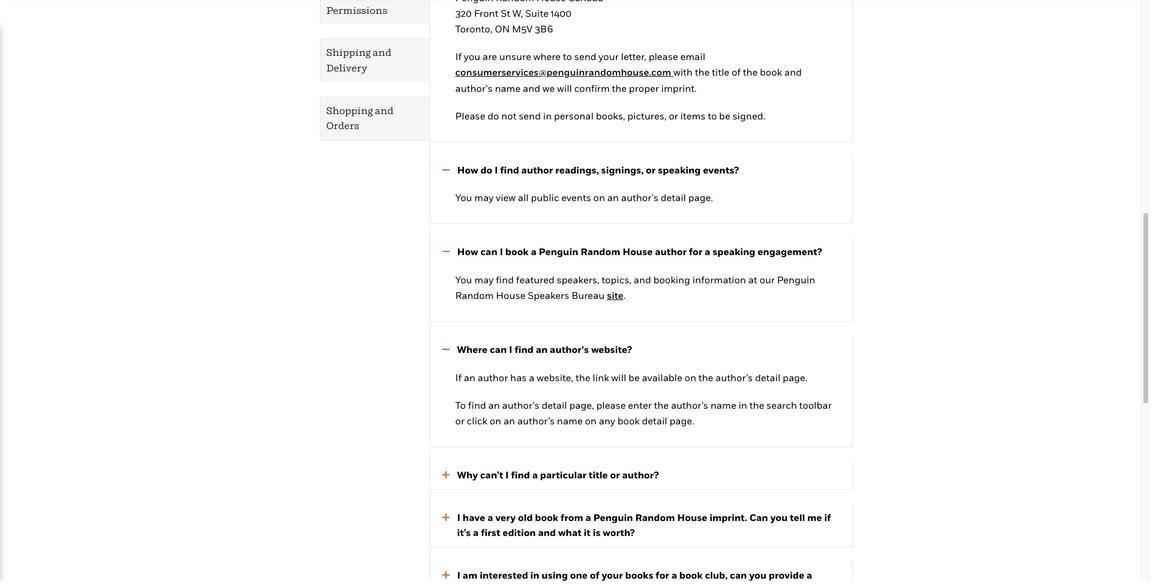 Task type: locate. For each thing, give the bounding box(es) containing it.
0 vertical spatial to
[[563, 50, 572, 62]]

1 horizontal spatial will
[[612, 372, 627, 384]]

permissions
[[326, 4, 388, 16]]

author's up please at top
[[455, 82, 493, 94]]

1 you from the top
[[455, 192, 472, 204]]

do for i
[[481, 164, 493, 176]]

if left are
[[455, 50, 462, 62]]

may left featured at the left of the page
[[475, 274, 494, 286]]

0 horizontal spatial author
[[478, 372, 508, 384]]

toronto,
[[455, 23, 493, 35]]

you left tell
[[771, 511, 788, 523]]

can down view
[[481, 246, 498, 258]]

detail
[[661, 192, 686, 204], [755, 372, 781, 384], [542, 399, 567, 411], [642, 415, 668, 427]]

penguin down "engagement?"
[[777, 274, 816, 286]]

for up information
[[689, 246, 703, 258]]

0 horizontal spatial of
[[590, 569, 600, 581]]

of
[[732, 66, 741, 78], [590, 569, 600, 581]]

1 vertical spatial you
[[455, 274, 472, 286]]

house inside i have a very old book from a penguin random house imprint. can you tell me if it's a first edition and what it is worth?
[[677, 511, 708, 523]]

on right 'click'
[[490, 415, 502, 427]]

0 vertical spatial may
[[475, 192, 494, 204]]

can right 'club,'
[[730, 569, 747, 581]]

2 how from the top
[[457, 246, 478, 258]]

author
[[522, 164, 553, 176], [655, 246, 687, 258], [478, 372, 508, 384]]

1 horizontal spatial send
[[575, 50, 597, 62]]

1 vertical spatial how
[[457, 246, 478, 258]]

interested
[[480, 569, 528, 581]]

0 horizontal spatial send
[[519, 110, 541, 122]]

you inside you may find featured speakers, topics, and booking information at our penguin random house speakers bureau
[[455, 274, 472, 286]]

2 may from the top
[[475, 274, 494, 286]]

2 vertical spatial author
[[478, 372, 508, 384]]

1 vertical spatial imprint.
[[710, 511, 748, 523]]

0 vertical spatial will
[[557, 82, 572, 94]]

how can i book a penguin random house author for a speaking engagement? link
[[430, 245, 840, 260]]

i right can't
[[506, 469, 509, 481]]

be down where can i find an author's website? link
[[629, 372, 640, 384]]

1 may from the top
[[475, 192, 494, 204]]

i for penguin
[[500, 246, 503, 258]]

1 vertical spatial author's
[[621, 192, 659, 204]]

2 vertical spatial random
[[636, 511, 675, 523]]

2 if from the top
[[455, 372, 462, 384]]

book up signed.
[[760, 66, 782, 78]]

0 vertical spatial how
[[457, 164, 478, 176]]

0 vertical spatial of
[[732, 66, 741, 78]]

you inside i am interested in using one of your books for a book club, can you provide a
[[750, 569, 767, 581]]

in left search
[[739, 399, 748, 411]]

a right it's on the left bottom of the page
[[473, 527, 479, 539]]

confirm
[[575, 82, 610, 94]]

penguin
[[539, 246, 579, 258], [777, 274, 816, 286], [594, 511, 633, 523]]

random down author? on the bottom right of page
[[636, 511, 675, 523]]

an down signings,
[[608, 192, 619, 204]]

website?
[[591, 344, 632, 356]]

find up view
[[500, 164, 519, 176]]

why can't i find a particular title or author? link
[[430, 468, 840, 483]]

book inside how can i book a penguin random house author for a speaking engagement? link
[[506, 246, 529, 258]]

1 vertical spatial random
[[455, 289, 494, 301]]

on right events
[[594, 192, 605, 204]]

it's
[[457, 527, 471, 539]]

0 horizontal spatial penguin
[[539, 246, 579, 258]]

i up view
[[495, 164, 498, 176]]

speaking left events?
[[658, 164, 701, 176]]

you may view all public events on an author's detail page.
[[455, 192, 713, 204]]

1 if from the top
[[455, 50, 462, 62]]

1 vertical spatial speaking
[[713, 246, 756, 258]]

2 horizontal spatial penguin
[[777, 274, 816, 286]]

signings,
[[601, 164, 644, 176]]

2 vertical spatial page.
[[670, 415, 695, 427]]

2 horizontal spatial you
[[771, 511, 788, 523]]

can
[[481, 246, 498, 258], [490, 344, 507, 356], [730, 569, 747, 581]]

1 horizontal spatial penguin
[[594, 511, 633, 523]]

a left particular
[[532, 469, 538, 481]]

will
[[557, 82, 572, 94], [612, 372, 627, 384]]

speaking up information
[[713, 246, 756, 258]]

search
[[767, 399, 797, 411]]

on right available in the bottom of the page
[[685, 372, 697, 384]]

0 horizontal spatial house
[[496, 289, 526, 301]]

find inside you may find featured speakers, topics, and booking information at our penguin random house speakers bureau
[[496, 274, 514, 286]]

do
[[488, 110, 499, 122], [481, 164, 493, 176]]

find left featured at the left of the page
[[496, 274, 514, 286]]

please
[[455, 110, 486, 122]]

to right items
[[708, 110, 717, 122]]

0 horizontal spatial random
[[455, 289, 494, 301]]

find up 'click'
[[468, 399, 486, 411]]

find right can't
[[511, 469, 530, 481]]

please up any
[[597, 399, 626, 411]]

1 vertical spatial will
[[612, 372, 627, 384]]

items
[[681, 110, 706, 122]]

site .
[[607, 289, 626, 301]]

1 horizontal spatial imprint.
[[710, 511, 748, 523]]

1 horizontal spatial of
[[732, 66, 741, 78]]

0 horizontal spatial name
[[495, 82, 521, 94]]

may left view
[[475, 192, 494, 204]]

320
[[455, 7, 472, 19]]

how do i find author readings, signings, or speaking events? link
[[430, 162, 840, 178]]

can
[[750, 511, 768, 523]]

2 vertical spatial you
[[750, 569, 767, 581]]

author's inside with the title of the book and author's name and we will confirm the proper imprint.
[[455, 82, 493, 94]]

link
[[593, 372, 609, 384]]

0 horizontal spatial please
[[597, 399, 626, 411]]

random inside you may find featured speakers, topics, and booking information at our penguin random house speakers bureau
[[455, 289, 494, 301]]

your left letter,
[[599, 50, 619, 62]]

shopping and orders
[[326, 104, 394, 132]]

or inside to find an author's detail page, please enter the author's name in the search toolbar or click on an author's name on any book detail page.
[[455, 415, 465, 427]]

0 vertical spatial random
[[581, 246, 621, 258]]

any
[[599, 415, 615, 427]]

send right not
[[519, 110, 541, 122]]

in left personal
[[543, 110, 552, 122]]

1 vertical spatial in
[[739, 399, 748, 411]]

in
[[543, 110, 552, 122], [739, 399, 748, 411], [531, 569, 540, 581]]

0 vertical spatial speaking
[[658, 164, 701, 176]]

i left 'am'
[[457, 569, 461, 581]]

please do not send in personal books, pictures, or items to be signed.
[[455, 110, 766, 122]]

will inside with the title of the book and author's name and we will confirm the proper imprint.
[[557, 82, 572, 94]]

pictures,
[[628, 110, 667, 122]]

i for readings,
[[495, 164, 498, 176]]

0 horizontal spatial imprint.
[[662, 82, 697, 94]]

page. down events?
[[689, 192, 713, 204]]

we
[[543, 82, 555, 94]]

1 vertical spatial please
[[597, 399, 626, 411]]

find inside to find an author's detail page, please enter the author's name in the search toolbar or click on an author's name on any book detail page.
[[468, 399, 486, 411]]

0 vertical spatial do
[[488, 110, 499, 122]]

title right with
[[712, 66, 730, 78]]

book down enter
[[618, 415, 640, 427]]

do down please at top
[[481, 164, 493, 176]]

0 vertical spatial if
[[455, 50, 462, 62]]

the left link
[[576, 372, 591, 384]]

author?
[[622, 469, 659, 481]]

0 vertical spatial penguin
[[539, 246, 579, 258]]

book up featured at the left of the page
[[506, 246, 529, 258]]

0 vertical spatial send
[[575, 50, 597, 62]]

find up has on the left of page
[[515, 344, 534, 356]]

has
[[510, 372, 527, 384]]

an up "website,"
[[536, 344, 548, 356]]

2 vertical spatial author's
[[550, 344, 589, 356]]

topics,
[[602, 274, 632, 286]]

0 vertical spatial you
[[455, 192, 472, 204]]

in left the using
[[531, 569, 540, 581]]

0 vertical spatial be
[[719, 110, 731, 122]]

penguin inside how can i book a penguin random house author for a speaking engagement? link
[[539, 246, 579, 258]]

1 vertical spatial may
[[475, 274, 494, 286]]

your inside i am interested in using one of your books for a book club, can you provide a
[[602, 569, 623, 581]]

0 vertical spatial name
[[495, 82, 521, 94]]

3b6
[[535, 23, 553, 35]]

2 vertical spatial in
[[531, 569, 540, 581]]

or left items
[[669, 110, 678, 122]]

name up not
[[495, 82, 521, 94]]

your
[[599, 50, 619, 62], [602, 569, 623, 581]]

0 horizontal spatial title
[[589, 469, 608, 481]]

send inside "if you are unsure where to send your letter, please email consumerservices@penguinrandomhouse.com"
[[575, 50, 597, 62]]

name left search
[[711, 399, 737, 411]]

1 horizontal spatial please
[[649, 50, 678, 62]]

please up with
[[649, 50, 678, 62]]

an right to on the left
[[489, 399, 500, 411]]

on left any
[[585, 415, 597, 427]]

consumerservices@penguinrandomhouse.com
[[455, 66, 671, 78]]

may for view
[[475, 192, 494, 204]]

to up consumerservices@penguinrandomhouse.com link
[[563, 50, 572, 62]]

the left proper at the right of page
[[612, 82, 627, 94]]

will right we
[[557, 82, 572, 94]]

where
[[457, 344, 488, 356]]

0 vertical spatial your
[[599, 50, 619, 62]]

bureau
[[572, 289, 605, 301]]

0 vertical spatial imprint.
[[662, 82, 697, 94]]

0 vertical spatial for
[[689, 246, 703, 258]]

send
[[575, 50, 597, 62], [519, 110, 541, 122]]

2 horizontal spatial author
[[655, 246, 687, 258]]

0 vertical spatial in
[[543, 110, 552, 122]]

may inside you may find featured speakers, topics, and booking information at our penguin random house speakers bureau
[[475, 274, 494, 286]]

if an author has a website, the link will be available on the author's detail page.
[[455, 372, 808, 384]]

a up information
[[705, 246, 711, 258]]

2 horizontal spatial author's
[[621, 192, 659, 204]]

0 vertical spatial you
[[464, 50, 481, 62]]

of up signed.
[[732, 66, 741, 78]]

0 horizontal spatial you
[[464, 50, 481, 62]]

1 vertical spatial author
[[655, 246, 687, 258]]

i down view
[[500, 246, 503, 258]]

do left not
[[488, 110, 499, 122]]

2 vertical spatial name
[[557, 415, 583, 427]]

please inside "if you are unsure where to send your letter, please email consumerservices@penguinrandomhouse.com"
[[649, 50, 678, 62]]

author up booking
[[655, 246, 687, 258]]

name inside with the title of the book and author's name and we will confirm the proper imprint.
[[495, 82, 521, 94]]

page. down available in the bottom of the page
[[670, 415, 695, 427]]

0 horizontal spatial be
[[629, 372, 640, 384]]

send up consumerservices@penguinrandomhouse.com link
[[575, 50, 597, 62]]

1 vertical spatial to
[[708, 110, 717, 122]]

author's down how do i find author readings, signings, or speaking events? link
[[621, 192, 659, 204]]

0 vertical spatial can
[[481, 246, 498, 258]]

the
[[695, 66, 710, 78], [743, 66, 758, 78], [612, 82, 627, 94], [576, 372, 591, 384], [699, 372, 714, 384], [654, 399, 669, 411], [750, 399, 765, 411]]

1 horizontal spatial house
[[623, 246, 653, 258]]

2 you from the top
[[455, 274, 472, 286]]

and inside i have a very old book from a penguin random house imprint. can you tell me if it's a first edition and what it is worth?
[[538, 527, 556, 539]]

2 horizontal spatial random
[[636, 511, 675, 523]]

1 horizontal spatial author
[[522, 164, 553, 176]]

your inside "if you are unsure where to send your letter, please email consumerservices@penguinrandomhouse.com"
[[599, 50, 619, 62]]

page.
[[689, 192, 713, 204], [783, 372, 808, 384], [670, 415, 695, 427]]

if up to on the left
[[455, 372, 462, 384]]

and inside shopping and orders
[[375, 104, 394, 116]]

detail down enter
[[642, 415, 668, 427]]

you for you may find featured speakers, topics, and booking information at our penguin random house speakers bureau
[[455, 274, 472, 286]]

2 vertical spatial can
[[730, 569, 747, 581]]

of inside with the title of the book and author's name and we will confirm the proper imprint.
[[732, 66, 741, 78]]

to find an author's detail page, please enter the author's name in the search toolbar or click on an author's name on any book detail page.
[[455, 399, 832, 427]]

on
[[594, 192, 605, 204], [685, 372, 697, 384], [490, 415, 502, 427], [585, 415, 597, 427]]

books,
[[596, 110, 625, 122]]

0 horizontal spatial will
[[557, 82, 572, 94]]

am
[[463, 569, 478, 581]]

2 horizontal spatial in
[[739, 399, 748, 411]]

find
[[500, 164, 519, 176], [496, 274, 514, 286], [515, 344, 534, 356], [468, 399, 486, 411], [511, 469, 530, 481]]

a left "very"
[[488, 511, 493, 523]]

1 how from the top
[[457, 164, 478, 176]]

book inside i have a very old book from a penguin random house imprint. can you tell me if it's a first edition and what it is worth?
[[535, 511, 559, 523]]

penguin up worth?
[[594, 511, 633, 523]]

house
[[623, 246, 653, 258], [496, 289, 526, 301], [677, 511, 708, 523]]

where can i find an author's website?
[[457, 344, 632, 356]]

please inside to find an author's detail page, please enter the author's name in the search toolbar or click on an author's name on any book detail page.
[[597, 399, 626, 411]]

permissions link
[[320, 0, 430, 24]]

or right signings,
[[646, 164, 656, 176]]

1 vertical spatial penguin
[[777, 274, 816, 286]]

1 vertical spatial your
[[602, 569, 623, 581]]

the right enter
[[654, 399, 669, 411]]

1 vertical spatial do
[[481, 164, 493, 176]]

imprint. left can on the bottom of page
[[710, 511, 748, 523]]

1 vertical spatial house
[[496, 289, 526, 301]]

you left are
[[464, 50, 481, 62]]

0 vertical spatial author
[[522, 164, 553, 176]]

st
[[501, 7, 510, 19]]

events?
[[703, 164, 739, 176]]

2 horizontal spatial house
[[677, 511, 708, 523]]

1 vertical spatial of
[[590, 569, 600, 581]]

if inside "if you are unsure where to send your letter, please email consumerservices@penguinrandomhouse.com"
[[455, 50, 462, 62]]

penguin up speakers,
[[539, 246, 579, 258]]

1 vertical spatial you
[[771, 511, 788, 523]]

unsure
[[499, 50, 531, 62]]

1 vertical spatial if
[[455, 372, 462, 384]]

how
[[457, 164, 478, 176], [457, 246, 478, 258]]

from
[[561, 511, 584, 523]]

author's
[[455, 82, 493, 94], [621, 192, 659, 204], [550, 344, 589, 356]]

shipping and delivery link
[[320, 39, 430, 82]]

for right books
[[656, 569, 670, 581]]

imprint. down with
[[662, 82, 697, 94]]

or
[[669, 110, 678, 122], [646, 164, 656, 176], [455, 415, 465, 427], [610, 469, 620, 481]]

author left has on the left of page
[[478, 372, 508, 384]]

can for how
[[481, 246, 498, 258]]

provide
[[769, 569, 805, 581]]

2 vertical spatial penguin
[[594, 511, 633, 523]]

author's up "website,"
[[550, 344, 589, 356]]

detail up search
[[755, 372, 781, 384]]

i left have
[[457, 511, 461, 523]]

public
[[531, 192, 559, 204]]

book right old
[[535, 511, 559, 523]]

readings,
[[556, 164, 599, 176]]

1 horizontal spatial be
[[719, 110, 731, 122]]

i up has on the left of page
[[509, 344, 513, 356]]

0 horizontal spatial for
[[656, 569, 670, 581]]

1 horizontal spatial you
[[750, 569, 767, 581]]

book inside i am interested in using one of your books for a book club, can you provide a
[[680, 569, 703, 581]]

0 vertical spatial please
[[649, 50, 678, 62]]

penguin inside you may find featured speakers, topics, and booking information at our penguin random house speakers bureau
[[777, 274, 816, 286]]

featured
[[516, 274, 555, 286]]

1 vertical spatial can
[[490, 344, 507, 356]]

1 horizontal spatial speaking
[[713, 246, 756, 258]]

1 vertical spatial be
[[629, 372, 640, 384]]

will right link
[[612, 372, 627, 384]]

1 horizontal spatial title
[[712, 66, 730, 78]]

of right one on the bottom of the page
[[590, 569, 600, 581]]

penguin inside i have a very old book from a penguin random house imprint. can you tell me if it's a first edition and what it is worth?
[[594, 511, 633, 523]]

imprint. inside i have a very old book from a penguin random house imprint. can you tell me if it's a first edition and what it is worth?
[[710, 511, 748, 523]]

random up where
[[455, 289, 494, 301]]

1 vertical spatial for
[[656, 569, 670, 581]]

random up topics,
[[581, 246, 621, 258]]

0 horizontal spatial author's
[[455, 82, 493, 94]]

title right particular
[[589, 469, 608, 481]]

menu
[[289, 0, 430, 140]]

can inside i am interested in using one of your books for a book club, can you provide a
[[730, 569, 747, 581]]

if
[[455, 50, 462, 62], [455, 372, 462, 384]]

0 vertical spatial title
[[712, 66, 730, 78]]

be left signed.
[[719, 110, 731, 122]]

2 vertical spatial house
[[677, 511, 708, 523]]

to inside "if you are unsure where to send your letter, please email consumerservices@penguinrandomhouse.com"
[[563, 50, 572, 62]]

you inside "if you are unsure where to send your letter, please email consumerservices@penguinrandomhouse.com"
[[464, 50, 481, 62]]

your left books
[[602, 569, 623, 581]]

tell
[[790, 511, 805, 523]]

for inside i am interested in using one of your books for a book club, can you provide a
[[656, 569, 670, 581]]

0 horizontal spatial in
[[531, 569, 540, 581]]

if you are unsure where to send your letter, please email consumerservices@penguinrandomhouse.com
[[455, 50, 706, 78]]

2 horizontal spatial name
[[711, 399, 737, 411]]

speaking
[[658, 164, 701, 176], [713, 246, 756, 258]]

name down page,
[[557, 415, 583, 427]]

1 horizontal spatial for
[[689, 246, 703, 258]]

author's
[[716, 372, 753, 384], [502, 399, 540, 411], [671, 399, 709, 411], [518, 415, 555, 427]]

can right where
[[490, 344, 507, 356]]

page. up search
[[783, 372, 808, 384]]



Task type: describe. For each thing, give the bounding box(es) containing it.
a right has on the left of page
[[529, 372, 535, 384]]

very
[[496, 511, 516, 523]]

with
[[674, 66, 693, 78]]

page,
[[570, 399, 594, 411]]

the down email
[[695, 66, 710, 78]]

how for how do i find author readings, signings, or speaking events?
[[457, 164, 478, 176]]

available
[[642, 372, 683, 384]]

1 horizontal spatial name
[[557, 415, 583, 427]]

.
[[624, 289, 626, 301]]

an down where
[[464, 372, 476, 384]]

m5v
[[512, 23, 533, 35]]

where
[[534, 50, 561, 62]]

imprint. inside with the title of the book and author's name and we will confirm the proper imprint.
[[662, 82, 697, 94]]

a up it
[[586, 511, 591, 523]]

author inside how do i find author readings, signings, or speaking events? link
[[522, 164, 553, 176]]

orders
[[326, 120, 359, 132]]

are
[[483, 50, 497, 62]]

may for find
[[475, 274, 494, 286]]

using
[[542, 569, 568, 581]]

for for books
[[656, 569, 670, 581]]

of inside i am interested in using one of your books for a book club, can you provide a
[[590, 569, 600, 581]]

on
[[495, 23, 510, 35]]

you may find featured speakers, topics, and booking information at our penguin random house speakers bureau
[[455, 274, 816, 301]]

letter,
[[621, 50, 647, 62]]

our
[[760, 274, 775, 286]]

how do i find author readings, signings, or speaking events?
[[457, 164, 739, 176]]

if
[[825, 511, 831, 523]]

1 vertical spatial send
[[519, 110, 541, 122]]

1 horizontal spatial author's
[[550, 344, 589, 356]]

have
[[463, 511, 485, 523]]

to
[[455, 399, 466, 411]]

personal
[[554, 110, 594, 122]]

i am interested in using one of your books for a book club, can you provide a
[[457, 569, 813, 581]]

shopping
[[326, 104, 373, 116]]

why
[[457, 469, 478, 481]]

can for where
[[490, 344, 507, 356]]

all
[[518, 192, 529, 204]]

information
[[693, 274, 746, 286]]

0 vertical spatial house
[[623, 246, 653, 258]]

how for how can i book a penguin random house author for a speaking engagement?
[[457, 246, 478, 258]]

it
[[584, 527, 591, 539]]

i inside i am interested in using one of your books for a book club, can you provide a
[[457, 569, 461, 581]]

club,
[[705, 569, 728, 581]]

site
[[607, 289, 624, 301]]

can't
[[480, 469, 503, 481]]

enter
[[628, 399, 652, 411]]

find for can't
[[511, 469, 530, 481]]

house inside you may find featured speakers, topics, and booking information at our penguin random house speakers bureau
[[496, 289, 526, 301]]

signed.
[[733, 110, 766, 122]]

shopping and orders link
[[320, 97, 430, 140]]

with the title of the book and author's name and we will confirm the proper imprint.
[[455, 66, 802, 94]]

toolbar
[[800, 399, 832, 411]]

the up signed.
[[743, 66, 758, 78]]

detail down how do i find author readings, signings, or speaking events? link
[[661, 192, 686, 204]]

find for can
[[515, 344, 534, 356]]

1 horizontal spatial in
[[543, 110, 552, 122]]

books
[[625, 569, 654, 581]]

your for books
[[602, 569, 623, 581]]

view
[[496, 192, 516, 204]]

book inside with the title of the book and author's name and we will confirm the proper imprint.
[[760, 66, 782, 78]]

an right 'click'
[[504, 415, 515, 427]]

you inside i have a very old book from a penguin random house imprint. can you tell me if it's a first edition and what it is worth?
[[771, 511, 788, 523]]

a right provide
[[807, 569, 813, 581]]

1 horizontal spatial to
[[708, 110, 717, 122]]

1 vertical spatial name
[[711, 399, 737, 411]]

suite
[[525, 7, 549, 19]]

front
[[474, 7, 499, 19]]

title inside with the title of the book and author's name and we will confirm the proper imprint.
[[712, 66, 730, 78]]

do for not
[[488, 110, 499, 122]]

how can i book a penguin random house author for a speaking engagement?
[[457, 246, 822, 258]]

site link
[[607, 289, 624, 301]]

if for if an author has a website, the link will be available on the author's detail page.
[[455, 372, 462, 384]]

1400
[[551, 7, 572, 19]]

where can i find an author's website? link
[[430, 343, 840, 358]]

0 vertical spatial page.
[[689, 192, 713, 204]]

if for if you are unsure where to send your letter, please email consumerservices@penguinrandomhouse.com
[[455, 50, 462, 62]]

is
[[593, 527, 601, 539]]

what
[[558, 527, 582, 539]]

delivery
[[326, 62, 368, 74]]

particular
[[540, 469, 587, 481]]

why can't i find a particular title or author?
[[457, 469, 659, 481]]

i am interested in using one of your books for a book club, can you provide a link
[[430, 568, 840, 581]]

menu containing permissions
[[289, 0, 430, 140]]

page. inside to find an author's detail page, please enter the author's name in the search toolbar or click on an author's name on any book detail page.
[[670, 415, 695, 427]]

your for letter,
[[599, 50, 619, 62]]

a up featured at the left of the page
[[531, 246, 537, 258]]

i inside i have a very old book from a penguin random house imprint. can you tell me if it's a first edition and what it is worth?
[[457, 511, 461, 523]]

worth?
[[603, 527, 635, 539]]

1 horizontal spatial random
[[581, 246, 621, 258]]

or left author? on the bottom right of page
[[610, 469, 620, 481]]

speakers
[[528, 289, 570, 301]]

author inside how can i book a penguin random house author for a speaking engagement? link
[[655, 246, 687, 258]]

engagement?
[[758, 246, 822, 258]]

speakers,
[[557, 274, 600, 286]]

1 vertical spatial title
[[589, 469, 608, 481]]

320 front st w, suite 1400 toronto, on m5v 3b6
[[455, 7, 572, 35]]

w,
[[513, 7, 523, 19]]

proper
[[629, 82, 659, 94]]

book inside to find an author's detail page, please enter the author's name in the search toolbar or click on an author's name on any book detail page.
[[618, 415, 640, 427]]

i for particular
[[506, 469, 509, 481]]

for for author
[[689, 246, 703, 258]]

i for author's
[[509, 344, 513, 356]]

the left search
[[750, 399, 765, 411]]

old
[[518, 511, 533, 523]]

at
[[749, 274, 758, 286]]

in inside to find an author's detail page, please enter the author's name in the search toolbar or click on an author's name on any book detail page.
[[739, 399, 748, 411]]

and inside you may find featured speakers, topics, and booking information at our penguin random house speakers bureau
[[634, 274, 652, 286]]

in inside i am interested in using one of your books for a book club, can you provide a
[[531, 569, 540, 581]]

edition
[[503, 527, 536, 539]]

0 horizontal spatial speaking
[[658, 164, 701, 176]]

find for do
[[500, 164, 519, 176]]

shipping
[[326, 46, 371, 58]]

events
[[562, 192, 591, 204]]

the right available in the bottom of the page
[[699, 372, 714, 384]]

detail left page,
[[542, 399, 567, 411]]

you for you may view all public events on an author's detail page.
[[455, 192, 472, 204]]

website,
[[537, 372, 574, 384]]

random inside i have a very old book from a penguin random house imprint. can you tell me if it's a first edition and what it is worth?
[[636, 511, 675, 523]]

first
[[481, 527, 501, 539]]

and inside the shipping and delivery
[[373, 46, 391, 58]]

not
[[502, 110, 517, 122]]

click
[[467, 415, 488, 427]]

a right books
[[672, 569, 677, 581]]

i have a very old book from a penguin random house imprint. can you tell me if it's a first edition and what it is worth?
[[457, 511, 831, 539]]

shipping and delivery
[[326, 46, 391, 74]]

1 vertical spatial page.
[[783, 372, 808, 384]]



Task type: vqa. For each thing, say whether or not it's contained in the screenshot.
the leftmost "BE"
yes



